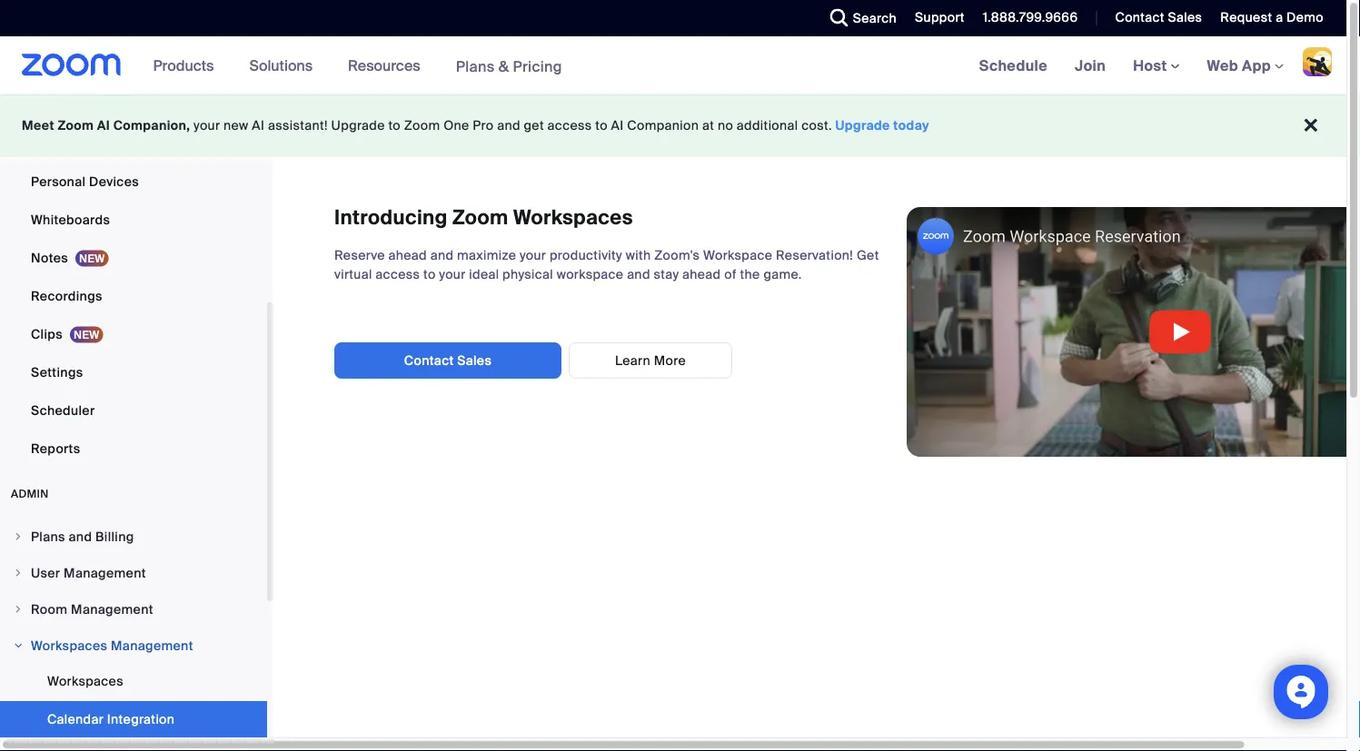 Task type: vqa. For each thing, say whether or not it's contained in the screenshot.
the tabs of meeting tab list
no



Task type: describe. For each thing, give the bounding box(es) containing it.
side navigation navigation
[[0, 0, 273, 752]]

new
[[224, 117, 249, 134]]

resources button
[[348, 36, 429, 95]]

calendar integration
[[47, 711, 175, 728]]

profile picture image
[[1303, 47, 1332, 76]]

admin
[[11, 487, 49, 501]]

personal for personal devices
[[31, 173, 86, 190]]

right image for workspaces management
[[13, 641, 24, 652]]

integration
[[107, 711, 175, 728]]

to inside reserve ahead and maximize your productivity with zoom's workspace reservation! get virtual access to your ideal physical workspace and stay ahead of the game.
[[424, 266, 436, 283]]

settings
[[31, 364, 83, 381]]

plans & pricing
[[456, 57, 562, 76]]

recordings
[[31, 288, 102, 304]]

learn
[[615, 352, 651, 369]]

0 horizontal spatial to
[[388, 117, 401, 134]]

schedule link
[[966, 36, 1062, 95]]

reports link
[[0, 431, 267, 467]]

search
[[853, 10, 897, 26]]

workspaces management menu item
[[0, 629, 267, 663]]

demo
[[1287, 9, 1324, 26]]

no
[[718, 117, 733, 134]]

room
[[31, 601, 68, 618]]

introducing
[[334, 205, 448, 231]]

workspaces management
[[31, 638, 193, 654]]

calendar
[[47, 711, 104, 728]]

reservation!
[[776, 247, 854, 264]]

web
[[1207, 56, 1239, 75]]

plans and billing
[[31, 528, 134, 545]]

devices
[[89, 173, 139, 190]]

whiteboards link
[[0, 202, 267, 238]]

0 vertical spatial contact sales
[[1116, 9, 1203, 26]]

web app
[[1207, 56, 1271, 75]]

room management
[[31, 601, 153, 618]]

right image for room management
[[13, 604, 24, 615]]

0 vertical spatial sales
[[1168, 9, 1203, 26]]

get
[[857, 247, 879, 264]]

learn more
[[615, 352, 686, 369]]

1.888.799.9666 button up schedule link at the top of the page
[[983, 9, 1078, 26]]

resources
[[348, 56, 420, 75]]

of
[[725, 266, 737, 283]]

ideal
[[469, 266, 499, 283]]

solutions button
[[249, 36, 321, 95]]

virtual
[[334, 266, 372, 283]]

1 vertical spatial sales
[[457, 352, 492, 369]]

workspace
[[704, 247, 773, 264]]

additional
[[737, 117, 798, 134]]

and inside meet zoom ai companion, footer
[[497, 117, 521, 134]]

0 horizontal spatial contact sales
[[404, 352, 492, 369]]

contacts
[[89, 135, 146, 152]]

calendar integration link
[[0, 702, 267, 738]]

game.
[[764, 266, 802, 283]]

1 ai from the left
[[97, 117, 110, 134]]

management for workspaces management
[[111, 638, 193, 654]]

host
[[1133, 56, 1171, 75]]

zoom for introducing
[[453, 205, 508, 231]]

right image for user
[[13, 568, 24, 579]]

physical
[[503, 266, 553, 283]]

zoom logo image
[[22, 54, 121, 76]]

personal contacts link
[[0, 125, 267, 162]]

solutions
[[249, 56, 313, 75]]

companion,
[[113, 117, 190, 134]]

your for new
[[194, 117, 220, 134]]

meet zoom ai companion, your new ai assistant! upgrade to zoom one pro and get access to ai companion at no additional cost. upgrade today
[[22, 117, 930, 134]]

meetings navigation
[[966, 36, 1347, 96]]

introducing zoom workspaces
[[334, 205, 633, 231]]

with
[[626, 247, 651, 264]]

1.888.799.9666
[[983, 9, 1078, 26]]

3 ai from the left
[[611, 117, 624, 134]]

web app button
[[1207, 56, 1284, 75]]

schedule
[[979, 56, 1048, 75]]

workspaces link
[[0, 663, 267, 700]]

products
[[153, 56, 214, 75]]

pro
[[473, 117, 494, 134]]

notes link
[[0, 240, 267, 276]]

upgrade today link
[[836, 117, 930, 134]]

more
[[654, 352, 686, 369]]

management for user management
[[64, 565, 146, 582]]

2 ai from the left
[[252, 117, 265, 134]]

clips link
[[0, 316, 267, 353]]

whiteboards
[[31, 211, 110, 228]]

plans and billing menu item
[[0, 520, 267, 554]]

personal devices
[[31, 173, 139, 190]]

join
[[1075, 56, 1106, 75]]

request
[[1221, 9, 1273, 26]]

scheduler link
[[0, 393, 267, 429]]



Task type: locate. For each thing, give the bounding box(es) containing it.
ai left the 'companion'
[[611, 117, 624, 134]]

contact sales
[[1116, 9, 1203, 26], [404, 352, 492, 369]]

settings link
[[0, 354, 267, 391]]

ahead
[[389, 247, 427, 264], [683, 266, 721, 283]]

right image
[[13, 604, 24, 615], [13, 641, 24, 652]]

2 vertical spatial management
[[111, 638, 193, 654]]

2 horizontal spatial your
[[520, 247, 546, 264]]

personal
[[31, 135, 86, 152], [31, 173, 86, 190]]

support link
[[902, 0, 970, 36], [915, 9, 965, 26]]

personal inside personal contacts link
[[31, 135, 86, 152]]

request a demo
[[1221, 9, 1324, 26]]

1 horizontal spatial access
[[548, 117, 592, 134]]

to left ideal
[[424, 266, 436, 283]]

ai up contacts
[[97, 117, 110, 134]]

sales up host dropdown button
[[1168, 9, 1203, 26]]

plans inside the product information navigation
[[456, 57, 495, 76]]

sales down ideal
[[457, 352, 492, 369]]

upgrade
[[331, 117, 385, 134], [836, 117, 890, 134]]

1 upgrade from the left
[[331, 117, 385, 134]]

1 right image from the top
[[13, 604, 24, 615]]

reserve
[[334, 247, 385, 264]]

meet zoom ai companion, footer
[[0, 95, 1347, 157]]

host button
[[1133, 56, 1180, 75]]

1 horizontal spatial zoom
[[404, 117, 440, 134]]

2 right image from the top
[[13, 568, 24, 579]]

1 vertical spatial management
[[71, 601, 153, 618]]

plans for plans and billing
[[31, 528, 65, 545]]

access down the "reserve"
[[376, 266, 420, 283]]

your inside meet zoom ai companion, footer
[[194, 117, 220, 134]]

1 vertical spatial right image
[[13, 568, 24, 579]]

and left get
[[497, 117, 521, 134]]

1 horizontal spatial ai
[[252, 117, 265, 134]]

1 horizontal spatial sales
[[1168, 9, 1203, 26]]

get
[[524, 117, 544, 134]]

personal up whiteboards
[[31, 173, 86, 190]]

products button
[[153, 36, 222, 95]]

right image left user
[[13, 568, 24, 579]]

your left new
[[194, 117, 220, 134]]

1 horizontal spatial contact sales
[[1116, 9, 1203, 26]]

and down with
[[627, 266, 650, 283]]

contact sales link
[[1102, 0, 1207, 36], [1116, 9, 1203, 26], [334, 343, 562, 379]]

workspaces for workspaces management
[[31, 638, 108, 654]]

1 horizontal spatial ahead
[[683, 266, 721, 283]]

stay
[[654, 266, 679, 283]]

1 personal from the top
[[31, 135, 86, 152]]

contact
[[1116, 9, 1165, 26], [404, 352, 454, 369]]

and
[[497, 117, 521, 134], [430, 247, 454, 264], [627, 266, 650, 283], [69, 528, 92, 545]]

room management menu item
[[0, 593, 267, 627]]

2 vertical spatial your
[[439, 266, 466, 283]]

right image
[[13, 532, 24, 543], [13, 568, 24, 579]]

0 vertical spatial plans
[[456, 57, 495, 76]]

ahead down introducing
[[389, 247, 427, 264]]

workspaces management menu
[[0, 663, 267, 740]]

management up workspaces management
[[71, 601, 153, 618]]

1 vertical spatial personal
[[31, 173, 86, 190]]

banner containing products
[[0, 36, 1347, 96]]

right image down admin
[[13, 532, 24, 543]]

2 horizontal spatial ai
[[611, 117, 624, 134]]

scheduler
[[31, 402, 95, 419]]

1 vertical spatial access
[[376, 266, 420, 283]]

1 horizontal spatial to
[[424, 266, 436, 283]]

your left ideal
[[439, 266, 466, 283]]

0 vertical spatial contact
[[1116, 9, 1165, 26]]

admin menu menu
[[0, 520, 267, 752]]

to
[[388, 117, 401, 134], [596, 117, 608, 134], [424, 266, 436, 283]]

personal inside personal devices link
[[31, 173, 86, 190]]

plans for plans & pricing
[[456, 57, 495, 76]]

access inside reserve ahead and maximize your productivity with zoom's workspace reservation! get virtual access to your ideal physical workspace and stay ahead of the game.
[[376, 266, 420, 283]]

zoom
[[58, 117, 94, 134], [404, 117, 440, 134], [453, 205, 508, 231]]

1 vertical spatial ahead
[[683, 266, 721, 283]]

pricing
[[513, 57, 562, 76]]

search button
[[817, 0, 902, 36]]

reserve ahead and maximize your productivity with zoom's workspace reservation! get virtual access to your ideal physical workspace and stay ahead of the game.
[[334, 247, 879, 283]]

meet
[[22, 117, 54, 134]]

access inside meet zoom ai companion, footer
[[548, 117, 592, 134]]

2 vertical spatial workspaces
[[47, 673, 124, 690]]

user
[[31, 565, 60, 582]]

join link
[[1062, 36, 1120, 95]]

management up workspaces link
[[111, 638, 193, 654]]

1.888.799.9666 button
[[970, 0, 1083, 36], [983, 9, 1078, 26]]

plans left &
[[456, 57, 495, 76]]

right image inside workspaces management menu item
[[13, 641, 24, 652]]

plans
[[456, 57, 495, 76], [31, 528, 65, 545]]

plans inside 'menu item'
[[31, 528, 65, 545]]

2 upgrade from the left
[[836, 117, 890, 134]]

0 horizontal spatial ai
[[97, 117, 110, 134]]

a
[[1276, 9, 1284, 26]]

plans & pricing link
[[456, 57, 562, 76], [456, 57, 562, 76]]

0 vertical spatial right image
[[13, 532, 24, 543]]

right image inside plans and billing 'menu item'
[[13, 532, 24, 543]]

right image inside user management menu item
[[13, 568, 24, 579]]

personal contacts
[[31, 135, 146, 152]]

support
[[915, 9, 965, 26]]

2 horizontal spatial zoom
[[453, 205, 508, 231]]

0 vertical spatial workspaces
[[513, 205, 633, 231]]

&
[[499, 57, 509, 76]]

right image inside room management menu item
[[13, 604, 24, 615]]

1 vertical spatial contact
[[404, 352, 454, 369]]

plans up user
[[31, 528, 65, 545]]

access
[[548, 117, 592, 134], [376, 266, 420, 283]]

0 horizontal spatial access
[[376, 266, 420, 283]]

product information navigation
[[140, 36, 576, 96]]

access right get
[[548, 117, 592, 134]]

0 horizontal spatial contact
[[404, 352, 454, 369]]

2 personal from the top
[[31, 173, 86, 190]]

your up physical
[[520, 247, 546, 264]]

maximize
[[457, 247, 516, 264]]

zoom up personal contacts
[[58, 117, 94, 134]]

user management menu item
[[0, 556, 267, 591]]

workspace
[[557, 266, 624, 283]]

recordings link
[[0, 278, 267, 314]]

upgrade right cost.
[[836, 117, 890, 134]]

upgrade down the product information navigation at the left of page
[[331, 117, 385, 134]]

ahead left of
[[683, 266, 721, 283]]

management
[[64, 565, 146, 582], [71, 601, 153, 618], [111, 638, 193, 654]]

zoom's
[[655, 247, 700, 264]]

0 horizontal spatial your
[[194, 117, 220, 134]]

productivity
[[550, 247, 623, 264]]

workspaces inside workspaces link
[[47, 673, 124, 690]]

and left billing
[[69, 528, 92, 545]]

at
[[702, 117, 714, 134]]

personal for personal contacts
[[31, 135, 86, 152]]

0 vertical spatial personal
[[31, 135, 86, 152]]

workspaces inside workspaces management menu item
[[31, 638, 108, 654]]

0 horizontal spatial sales
[[457, 352, 492, 369]]

1 vertical spatial workspaces
[[31, 638, 108, 654]]

1 horizontal spatial contact
[[1116, 9, 1165, 26]]

and inside plans and billing 'menu item'
[[69, 528, 92, 545]]

companion
[[627, 117, 699, 134]]

0 vertical spatial your
[[194, 117, 220, 134]]

1 vertical spatial right image
[[13, 641, 24, 652]]

personal down meet
[[31, 135, 86, 152]]

zoom left the one
[[404, 117, 440, 134]]

management down billing
[[64, 565, 146, 582]]

1 vertical spatial contact sales
[[404, 352, 492, 369]]

the
[[740, 266, 760, 283]]

your for productivity
[[520, 247, 546, 264]]

1 vertical spatial plans
[[31, 528, 65, 545]]

workspaces up productivity
[[513, 205, 633, 231]]

ai
[[97, 117, 110, 134], [252, 117, 265, 134], [611, 117, 624, 134]]

management for room management
[[71, 601, 153, 618]]

workspaces for workspaces
[[47, 673, 124, 690]]

assistant!
[[268, 117, 328, 134]]

workspaces
[[513, 205, 633, 231], [31, 638, 108, 654], [47, 673, 124, 690]]

workspaces down room
[[31, 638, 108, 654]]

2 horizontal spatial to
[[596, 117, 608, 134]]

1.888.799.9666 button up the schedule
[[970, 0, 1083, 36]]

0 vertical spatial right image
[[13, 604, 24, 615]]

user management
[[31, 565, 146, 582]]

sales
[[1168, 9, 1203, 26], [457, 352, 492, 369]]

today
[[894, 117, 930, 134]]

0 horizontal spatial zoom
[[58, 117, 94, 134]]

0 vertical spatial management
[[64, 565, 146, 582]]

0 horizontal spatial upgrade
[[331, 117, 385, 134]]

personal devices link
[[0, 164, 267, 200]]

zoom up maximize
[[453, 205, 508, 231]]

and left maximize
[[430, 247, 454, 264]]

notes
[[31, 249, 68, 266]]

learn more link
[[569, 343, 733, 379]]

right image for plans
[[13, 532, 24, 543]]

one
[[444, 117, 470, 134]]

1 right image from the top
[[13, 532, 24, 543]]

app
[[1242, 56, 1271, 75]]

to left the 'companion'
[[596, 117, 608, 134]]

banner
[[0, 36, 1347, 96]]

billing
[[95, 528, 134, 545]]

0 horizontal spatial ahead
[[389, 247, 427, 264]]

request a demo link
[[1207, 0, 1347, 36], [1221, 9, 1324, 26]]

cost.
[[802, 117, 832, 134]]

0 vertical spatial access
[[548, 117, 592, 134]]

reports
[[31, 440, 80, 457]]

0 horizontal spatial plans
[[31, 528, 65, 545]]

clips
[[31, 326, 63, 343]]

1 horizontal spatial your
[[439, 266, 466, 283]]

workspaces up calendar
[[47, 673, 124, 690]]

1 horizontal spatial upgrade
[[836, 117, 890, 134]]

2 right image from the top
[[13, 641, 24, 652]]

to down resources dropdown button
[[388, 117, 401, 134]]

1 vertical spatial your
[[520, 247, 546, 264]]

personal menu menu
[[0, 0, 267, 469]]

ai right new
[[252, 117, 265, 134]]

0 vertical spatial ahead
[[389, 247, 427, 264]]

zoom for meet
[[58, 117, 94, 134]]

1 horizontal spatial plans
[[456, 57, 495, 76]]



